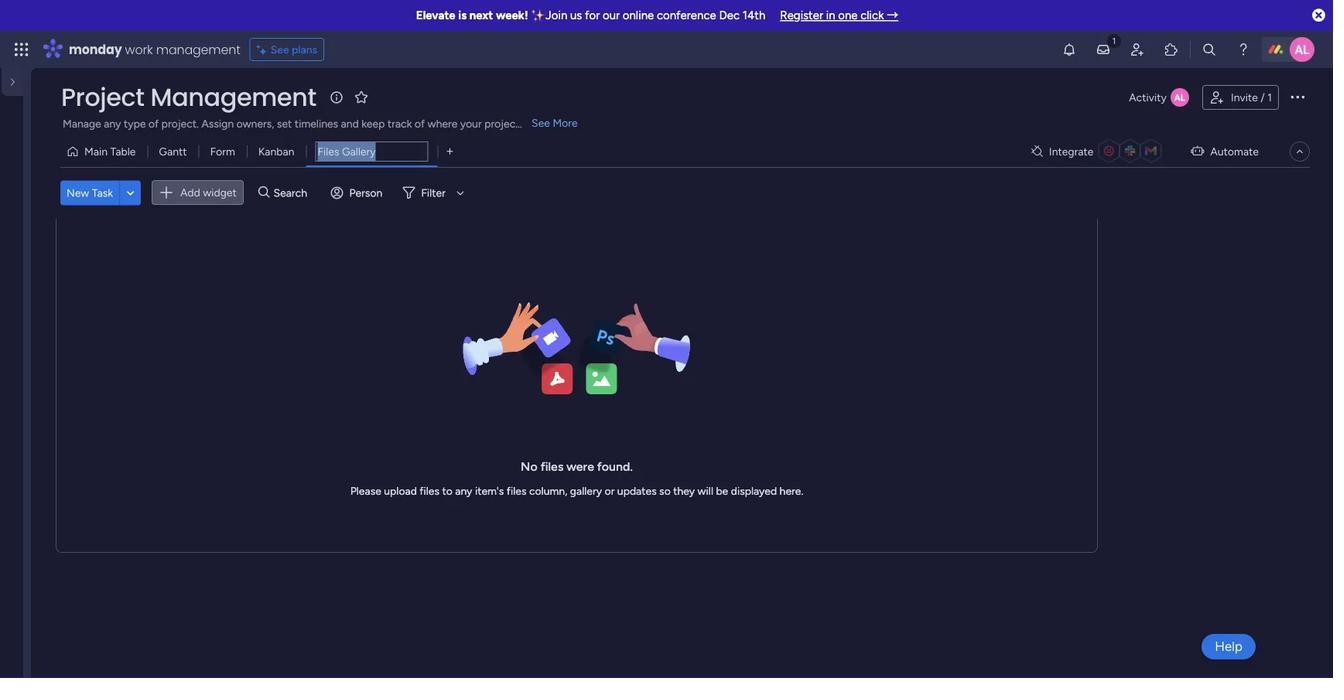 Task type: locate. For each thing, give the bounding box(es) containing it.
lottie animation element
[[0, 593, 23, 679]]

column,
[[529, 484, 568, 498]]

register in one click → link
[[780, 9, 899, 22]]

monday work management
[[69, 41, 240, 58]]

of right track
[[415, 117, 425, 130]]

2 of from the left
[[415, 117, 425, 130]]

set
[[277, 117, 292, 130]]

where
[[428, 117, 458, 130]]

person button
[[325, 181, 392, 205]]

see left more
[[532, 116, 550, 130]]

manage any type of project. assign owners, set timelines and keep track of where your project stands.
[[63, 117, 557, 130]]

they
[[673, 484, 695, 498]]

assign
[[202, 117, 234, 130]]

1 horizontal spatial see
[[532, 116, 550, 130]]

0 horizontal spatial files
[[420, 484, 440, 498]]

0 horizontal spatial of
[[149, 117, 159, 130]]

see more link
[[530, 115, 579, 131]]

invite / 1
[[1231, 91, 1272, 104]]

0 horizontal spatial see
[[271, 43, 289, 56]]

any right to
[[455, 484, 472, 498]]

select product image
[[14, 42, 29, 57]]

main table button
[[60, 139, 147, 164]]

files
[[541, 460, 564, 474], [420, 484, 440, 498], [507, 484, 527, 498]]

new task
[[67, 186, 113, 199]]

activity
[[1129, 91, 1167, 104]]

lottie animation image
[[0, 593, 23, 679]]

found.
[[597, 460, 633, 474]]

see more
[[532, 116, 578, 130]]

were
[[567, 460, 594, 474]]

see for see plans
[[271, 43, 289, 56]]

and
[[341, 117, 359, 130]]

see
[[271, 43, 289, 56], [532, 116, 550, 130]]

1 vertical spatial see
[[532, 116, 550, 130]]

be
[[716, 484, 728, 498]]

person
[[349, 186, 383, 199]]

notifications image
[[1062, 42, 1077, 57]]

invite / 1 button
[[1203, 85, 1279, 110]]

see left "plans"
[[271, 43, 289, 56]]

list box
[[0, 214, 31, 452]]

add widget
[[180, 186, 237, 199]]

see inside button
[[271, 43, 289, 56]]

work
[[125, 41, 153, 58]]

/
[[1261, 91, 1265, 104]]

your
[[460, 117, 482, 130]]

please
[[350, 484, 381, 498]]

new task button
[[60, 181, 119, 205]]

here.
[[780, 484, 804, 498]]

1 horizontal spatial of
[[415, 117, 425, 130]]

files left to
[[420, 484, 440, 498]]

help image
[[1236, 42, 1251, 57]]

will
[[698, 484, 713, 498]]

dec
[[719, 9, 740, 22]]

management
[[156, 41, 240, 58]]

of right type
[[149, 117, 159, 130]]

0 vertical spatial any
[[104, 117, 121, 130]]

1 horizontal spatial any
[[455, 484, 472, 498]]

monday
[[69, 41, 122, 58]]

track
[[388, 117, 412, 130]]

help button
[[1202, 635, 1256, 660]]

any
[[104, 117, 121, 130], [455, 484, 472, 498]]

0 horizontal spatial any
[[104, 117, 121, 130]]

apps image
[[1164, 42, 1179, 57]]

apple lee image
[[1290, 37, 1315, 62]]

2 horizontal spatial files
[[541, 460, 564, 474]]

kanban
[[258, 145, 294, 158]]

14th
[[743, 9, 766, 22]]

one
[[838, 9, 858, 22]]

filter
[[421, 186, 446, 199]]

None field
[[315, 142, 428, 162]]

0 vertical spatial see
[[271, 43, 289, 56]]

any left type
[[104, 117, 121, 130]]

✨
[[531, 9, 543, 22]]

activity button
[[1123, 85, 1196, 110]]

1 horizontal spatial files
[[507, 484, 527, 498]]

option
[[0, 216, 23, 219]]

files right no
[[541, 460, 564, 474]]

1
[[1268, 91, 1272, 104]]

files right item's
[[507, 484, 527, 498]]

filter button
[[396, 181, 470, 205]]

keep
[[362, 117, 385, 130]]

click
[[861, 9, 884, 22]]

manage
[[63, 117, 101, 130]]

project
[[61, 80, 144, 115]]

workspace options image
[[11, 153, 26, 169]]

project
[[485, 117, 520, 130]]

see plans button
[[250, 38, 324, 61]]

see for see more
[[532, 116, 550, 130]]

join
[[546, 9, 567, 22]]

invite
[[1231, 91, 1258, 104]]

of
[[149, 117, 159, 130], [415, 117, 425, 130]]



Task type: vqa. For each thing, say whether or not it's contained in the screenshot.
upload on the left bottom of the page
yes



Task type: describe. For each thing, give the bounding box(es) containing it.
Project Management field
[[57, 80, 320, 115]]

gantt
[[159, 145, 187, 158]]

register in one click →
[[780, 9, 899, 22]]

add
[[180, 186, 200, 199]]

table
[[110, 145, 136, 158]]

new
[[67, 186, 89, 199]]

project.
[[161, 117, 199, 130]]

timelines
[[295, 117, 338, 130]]

week!
[[496, 9, 528, 22]]

invite members image
[[1130, 42, 1145, 57]]

management
[[150, 80, 316, 115]]

us
[[570, 9, 582, 22]]

1 vertical spatial any
[[455, 484, 472, 498]]

owners,
[[237, 117, 274, 130]]

widget
[[203, 186, 237, 199]]

gallery
[[570, 484, 602, 498]]

gantt button
[[147, 139, 199, 164]]

for
[[585, 9, 600, 22]]

show board description image
[[327, 90, 346, 105]]

kanban button
[[247, 139, 306, 164]]

no
[[521, 460, 538, 474]]

elevate
[[416, 9, 456, 22]]

next
[[470, 9, 493, 22]]

type
[[124, 117, 146, 130]]

form button
[[199, 139, 247, 164]]

1 of from the left
[[149, 117, 159, 130]]

collapse board header image
[[1294, 145, 1306, 158]]

stands.
[[522, 117, 557, 130]]

task
[[92, 186, 113, 199]]

more
[[553, 116, 578, 130]]

search everything image
[[1202, 42, 1217, 57]]

→
[[887, 9, 899, 22]]

add to favorites image
[[354, 89, 369, 105]]

updates
[[617, 484, 657, 498]]

item's
[[475, 484, 504, 498]]

is
[[458, 9, 467, 22]]

automate
[[1211, 145, 1259, 158]]

angle down image
[[127, 187, 134, 199]]

inbox image
[[1096, 42, 1111, 57]]

online
[[623, 9, 654, 22]]

so
[[659, 484, 671, 498]]

conference
[[657, 9, 716, 22]]

options image
[[1288, 87, 1307, 106]]

our
[[603, 9, 620, 22]]

project management
[[61, 80, 316, 115]]

displayed
[[731, 484, 777, 498]]

elevate is next week! ✨ join us for our online conference dec 14th
[[416, 9, 766, 22]]

plans
[[292, 43, 317, 56]]

main table
[[84, 145, 136, 158]]

no files were found.
[[521, 460, 633, 474]]

form
[[210, 145, 235, 158]]

in
[[826, 9, 835, 22]]

dapulse integrations image
[[1032, 146, 1043, 157]]

Search field
[[270, 182, 316, 204]]

or
[[605, 484, 615, 498]]

to
[[442, 484, 453, 498]]

see plans
[[271, 43, 317, 56]]

add widget button
[[152, 180, 244, 205]]

upload
[[384, 484, 417, 498]]

arrow down image
[[451, 184, 470, 202]]

v2 search image
[[258, 184, 270, 202]]

main
[[84, 145, 108, 158]]

1 image
[[1107, 32, 1121, 49]]

add view image
[[447, 146, 453, 157]]

register
[[780, 9, 823, 22]]

integrate
[[1049, 145, 1094, 158]]

autopilot image
[[1191, 141, 1204, 161]]

please upload files to any item's files column, gallery or updates so they will be displayed here.
[[350, 484, 804, 498]]

help
[[1215, 639, 1243, 655]]



